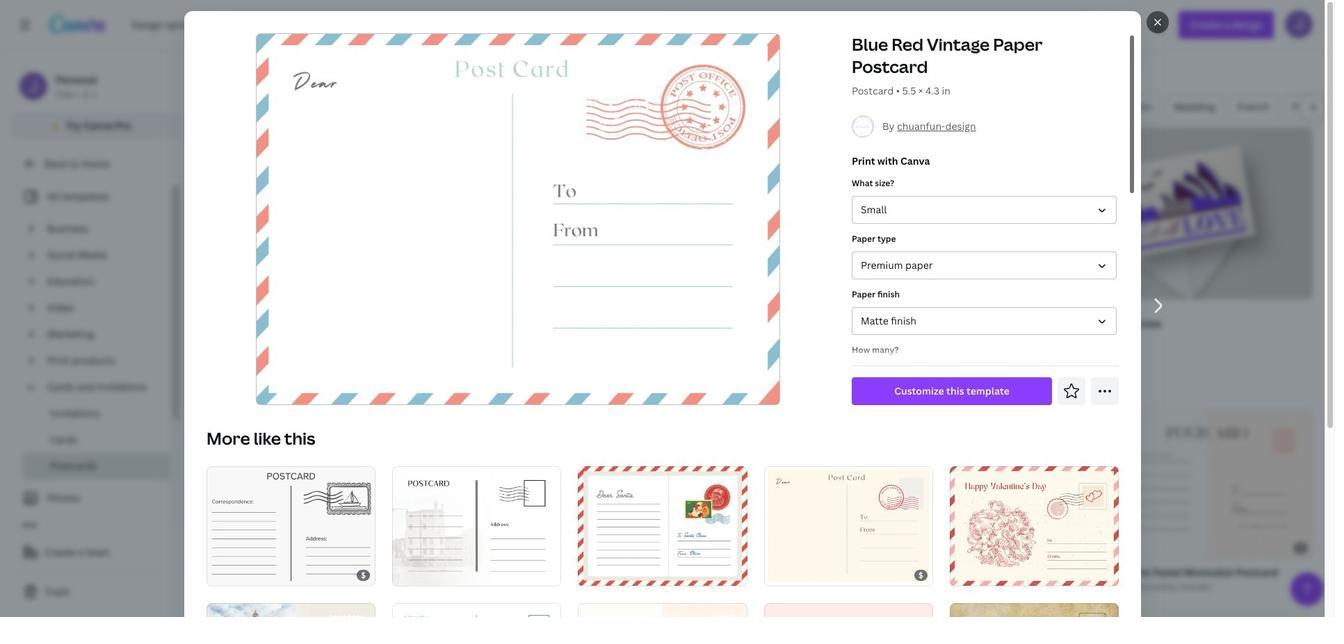 Task type: describe. For each thing, give the bounding box(es) containing it.
black white minimalist modern business purchase thank you postcard image
[[875, 610, 1086, 618]]

1 vertical spatial pink pastel minimalist postcard image
[[578, 604, 747, 618]]

1 vertical spatial gray white real estate agent formal postcard image
[[392, 604, 561, 618]]

brown white simple classic postcard image
[[647, 610, 858, 618]]

0 vertical spatial blue red vintage paper postcard image
[[257, 34, 779, 405]]

1 vertical spatial blue red vintage paper postcard image
[[420, 410, 631, 560]]

1 horizontal spatial pink pastel  paper minimalist postal cards. image
[[1103, 610, 1314, 618]]

1 horizontal spatial pink pastel minimalist postcard image
[[1103, 410, 1314, 560]]

misty rose cute vintage personal letter postcard image
[[764, 604, 933, 618]]

beige and blue cute travel postcard image
[[206, 604, 376, 618]]



Task type: vqa. For each thing, say whether or not it's contained in the screenshot.
Pink Pastel  paper minimalist postal cards. image
yes



Task type: locate. For each thing, give the bounding box(es) containing it.
1 horizontal spatial gray white real estate agent formal postcard image
[[875, 410, 1086, 560]]

red beige illustrative retro happy valentine's day postcard image
[[950, 467, 1119, 587]]

black and white minimalist post card image
[[206, 467, 376, 587]]

1 vertical spatial pink pastel  paper minimalist postal cards. image
[[1103, 610, 1314, 618]]

None button
[[852, 196, 1117, 224], [852, 252, 1117, 280], [852, 308, 1117, 335], [852, 196, 1117, 224], [852, 252, 1117, 280], [852, 308, 1117, 335]]

0 vertical spatial pink pastel minimalist postcard image
[[1103, 410, 1314, 560]]

0 vertical spatial gray white real estate agent formal postcard image
[[875, 410, 1086, 560]]

None search field
[[668, 11, 1085, 39]]

1 horizontal spatial brown vintage postcard image
[[950, 604, 1119, 618]]

gray white real estate agent formal postcard image
[[875, 410, 1086, 560], [392, 604, 561, 618]]

0 vertical spatial pink pastel  paper minimalist postal cards. image
[[764, 467, 933, 587]]

blue red vintage paper postcard image
[[257, 34, 779, 405], [420, 410, 631, 560]]

postcard templates image
[[1084, 127, 1314, 300], [1114, 146, 1256, 258]]

0 horizontal spatial brown vintage postcard image
[[420, 610, 631, 618]]

pink pastel  paper minimalist postal cards. image
[[764, 467, 933, 587], [1103, 610, 1314, 618]]

top level navigation element
[[122, 11, 559, 39]]

create a blank postcard element
[[192, 410, 403, 573]]

0 horizontal spatial pink pastel minimalist postcard image
[[578, 604, 747, 618]]

brown vintage postcard image
[[950, 604, 1119, 618], [420, 610, 631, 618]]

pink pastel minimalist postcard image
[[1103, 410, 1314, 560], [578, 604, 747, 618]]

0 horizontal spatial pink pastel  paper minimalist postal cards. image
[[764, 467, 933, 587]]

white and brown minimalist photo travel postcard image
[[392, 467, 561, 587]]

minimalist photo fashion postcard image
[[647, 410, 858, 560]]

0 horizontal spatial gray white real estate agent formal postcard image
[[392, 604, 561, 618]]

red white modern illustrated christmas postcard image
[[578, 467, 747, 587]]



